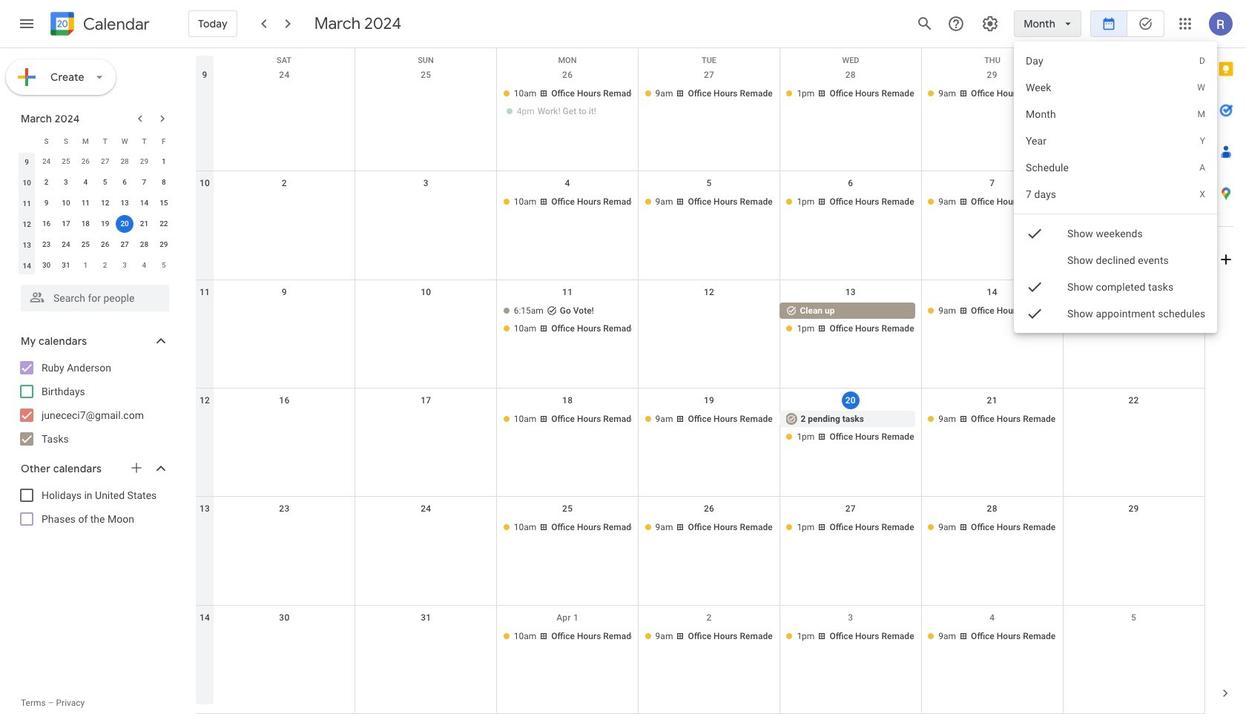 Task type: vqa. For each thing, say whether or not it's contained in the screenshot.
31 element at the left
yes



Task type: describe. For each thing, give the bounding box(es) containing it.
2 menu item from the top
[[1014, 74, 1218, 101]]

other calendars list
[[3, 484, 184, 531]]

8 element
[[155, 174, 173, 191]]

3 checkbox item from the top
[[1014, 274, 1218, 300]]

31 element
[[57, 257, 75, 275]]

10 element
[[57, 194, 75, 212]]

april 3 element
[[116, 257, 134, 275]]

calendar element
[[47, 9, 150, 42]]

26 element
[[96, 236, 114, 254]]

1 menu item from the top
[[1014, 47, 1218, 74]]

april 5 element
[[155, 257, 173, 275]]

25 element
[[77, 236, 94, 254]]

4 element
[[77, 174, 94, 191]]

1 horizontal spatial column header
[[1064, 48, 1205, 63]]

february 25 element
[[57, 153, 75, 171]]

heading inside calendar element
[[80, 15, 150, 33]]

2 element
[[38, 174, 55, 191]]

23 element
[[38, 236, 55, 254]]

february 28 element
[[116, 153, 134, 171]]

29 element
[[155, 236, 173, 254]]

19 element
[[96, 215, 114, 233]]

18 element
[[77, 215, 94, 233]]

february 29 element
[[135, 153, 153, 171]]

27 element
[[116, 236, 134, 254]]

14 element
[[135, 194, 153, 212]]

march 2024 grid
[[14, 131, 174, 276]]

21 element
[[135, 215, 153, 233]]

16 element
[[38, 215, 55, 233]]

4 menu item from the top
[[1014, 128, 1218, 154]]

my calendars list
[[3, 356, 184, 451]]

15 element
[[155, 194, 173, 212]]

3 element
[[57, 174, 75, 191]]



Task type: locate. For each thing, give the bounding box(es) containing it.
column header inside march 2024 grid
[[17, 131, 37, 151]]

cell
[[214, 85, 355, 121], [355, 85, 497, 121], [497, 85, 638, 121], [1063, 85, 1205, 121], [214, 194, 355, 212], [355, 194, 497, 212], [1063, 194, 1205, 212], [115, 214, 134, 234], [214, 302, 355, 338], [355, 302, 497, 338], [497, 302, 638, 338], [638, 302, 780, 338], [780, 302, 922, 338], [1063, 302, 1205, 338], [214, 411, 355, 447], [355, 411, 497, 447], [780, 411, 922, 447], [1063, 411, 1205, 447], [214, 520, 355, 537], [355, 520, 497, 537], [1063, 520, 1205, 537], [214, 628, 355, 646], [355, 628, 497, 646], [1063, 628, 1205, 646]]

february 27 element
[[96, 153, 114, 171]]

4 checkbox item from the top
[[1014, 300, 1218, 327]]

february 26 element
[[77, 153, 94, 171]]

row
[[196, 48, 1205, 70], [196, 63, 1205, 172], [17, 131, 174, 151], [17, 151, 174, 172], [196, 172, 1205, 280], [17, 172, 174, 193], [17, 193, 174, 214], [17, 214, 174, 234], [17, 234, 174, 255], [17, 255, 174, 276], [196, 280, 1205, 389], [196, 389, 1205, 497], [196, 497, 1205, 606], [196, 606, 1205, 714]]

6 element
[[116, 174, 134, 191]]

cell inside march 2024 grid
[[115, 214, 134, 234]]

1 checkbox item from the top
[[1014, 205, 1218, 316]]

6 menu item from the top
[[1014, 181, 1218, 208]]

add other calendars image
[[129, 461, 144, 476]]

11 element
[[77, 194, 94, 212]]

row group
[[17, 151, 174, 276]]

3 menu item from the top
[[1014, 101, 1218, 128]]

2 checkbox item from the top
[[1014, 220, 1218, 247]]

checkbox item
[[1014, 205, 1218, 316], [1014, 220, 1218, 247], [1014, 274, 1218, 300], [1014, 300, 1218, 327]]

heading
[[80, 15, 150, 33]]

30 element
[[38, 257, 55, 275]]

24 element
[[57, 236, 75, 254]]

None search field
[[0, 279, 184, 312]]

9 element
[[38, 194, 55, 212]]

menu
[[1014, 42, 1218, 333]]

13 element
[[116, 194, 134, 212]]

tab list
[[1206, 48, 1246, 673]]

0 vertical spatial column header
[[1064, 48, 1205, 63]]

april 1 element
[[77, 257, 94, 275]]

menu item
[[1014, 47, 1218, 74], [1014, 74, 1218, 101], [1014, 101, 1218, 128], [1014, 128, 1218, 154], [1014, 154, 1218, 181], [1014, 181, 1218, 208]]

5 menu item from the top
[[1014, 154, 1218, 181]]

20, today element
[[116, 215, 134, 233]]

7 element
[[135, 174, 153, 191]]

grid
[[196, 48, 1205, 714]]

0 horizontal spatial column header
[[17, 131, 37, 151]]

row group inside march 2024 grid
[[17, 151, 174, 276]]

Search for people text field
[[30, 285, 160, 312]]

12 element
[[96, 194, 114, 212]]

1 vertical spatial column header
[[17, 131, 37, 151]]

1 element
[[155, 153, 173, 171]]

main drawer image
[[18, 15, 36, 33]]

february 24 element
[[38, 153, 55, 171]]

17 element
[[57, 215, 75, 233]]

april 2 element
[[96, 257, 114, 275]]

5 element
[[96, 174, 114, 191]]

april 4 element
[[135, 257, 153, 275]]

column header
[[1064, 48, 1205, 63], [17, 131, 37, 151]]

28 element
[[135, 236, 153, 254]]

settings menu image
[[982, 15, 1000, 33]]

22 element
[[155, 215, 173, 233]]



